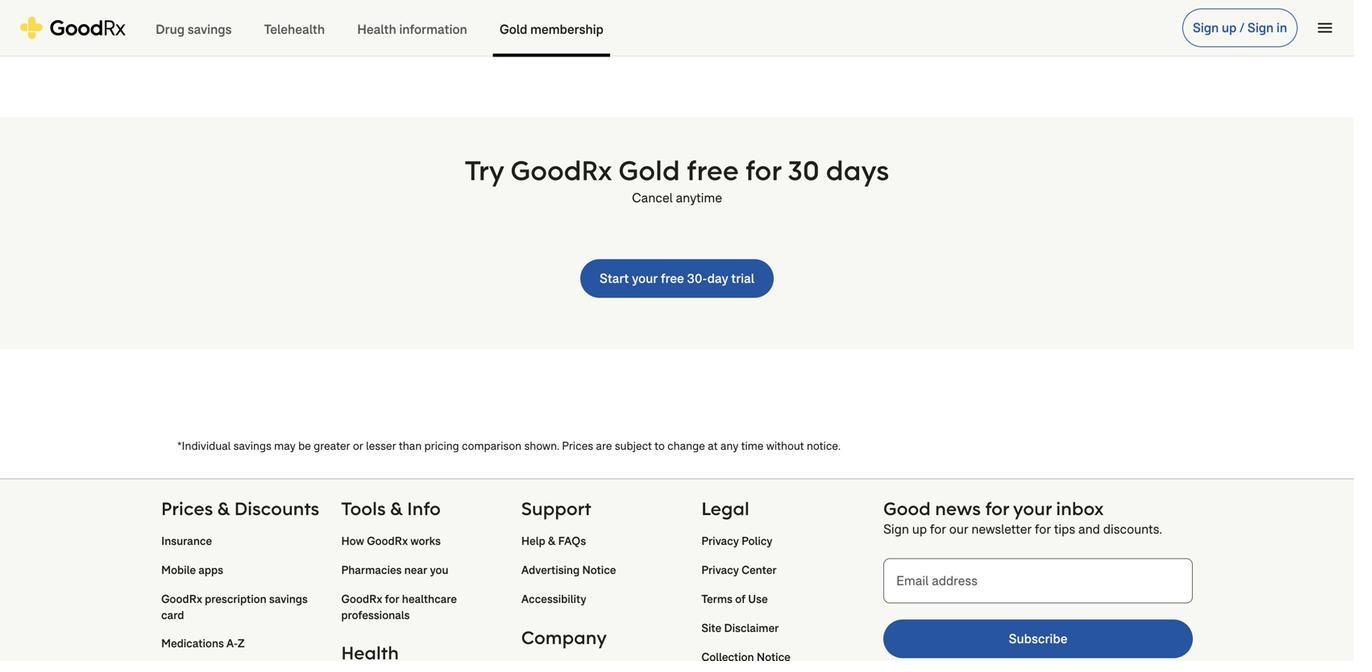 Task type: vqa. For each thing, say whether or not it's contained in the screenshot.
than
yes



Task type: describe. For each thing, give the bounding box(es) containing it.
try goodrx gold free for 30 days cancel anytime
[[465, 153, 889, 206]]

help & faqs link
[[521, 533, 586, 549]]

up inside good news for your inbox sign up for our newsletter for tips and discounts.
[[912, 521, 927, 538]]

advertising notice
[[521, 563, 616, 578]]

tools & info navigation
[[341, 497, 503, 624]]

0 horizontal spatial free
[[661, 270, 684, 287]]

how
[[341, 534, 364, 549]]

newsletter
[[972, 521, 1032, 538]]

drug savings link
[[139, 0, 248, 57]]

privacy policy link
[[701, 533, 773, 549]]

privacy policy
[[701, 534, 773, 549]]

advertising
[[521, 563, 580, 578]]

good
[[884, 497, 931, 520]]

help & faqs
[[521, 534, 586, 549]]

card
[[161, 608, 184, 623]]

savings for *individual
[[233, 439, 272, 453]]

terms of use link
[[701, 591, 768, 607]]

how goodrx works
[[341, 534, 441, 549]]

professionals
[[341, 608, 410, 623]]

days
[[826, 153, 889, 188]]

pharmacies
[[341, 563, 402, 578]]

tips
[[1054, 521, 1075, 538]]

discounts
[[234, 497, 319, 520]]

disclaimer
[[724, 621, 779, 636]]

our
[[949, 521, 969, 538]]

menu
[[1316, 18, 1335, 37]]

your inside "start your free 30-day trial" link
[[632, 270, 658, 287]]

how goodrx works link
[[341, 533, 441, 549]]

anytime
[[676, 189, 722, 206]]

goodrx inside the try goodrx gold free for 30 days cancel anytime
[[511, 153, 612, 188]]

goodrx yellow cross logo image
[[19, 17, 127, 39]]

start
[[600, 270, 629, 287]]

2 horizontal spatial sign
[[1248, 19, 1274, 36]]

telehealth
[[264, 21, 325, 38]]

mobile apps
[[161, 563, 223, 578]]

information
[[399, 21, 467, 38]]

health information
[[357, 21, 467, 38]]

privacy center
[[701, 563, 777, 578]]

membership
[[530, 21, 604, 38]]

of
[[735, 592, 746, 607]]

support
[[521, 497, 591, 520]]

tools & info
[[341, 497, 441, 520]]

privacy for privacy policy
[[701, 534, 739, 549]]

gold membership
[[500, 21, 604, 38]]

1 horizontal spatial sign
[[1193, 19, 1219, 36]]

privacy center link
[[701, 562, 777, 578]]

start your free 30-day trial link
[[580, 259, 774, 298]]

insurance link
[[161, 533, 212, 549]]

may
[[274, 439, 296, 453]]

inbox
[[1056, 497, 1104, 520]]

menu button
[[1308, 10, 1343, 46]]

site disclaimer
[[701, 621, 779, 636]]

start your free 30-day trial
[[600, 270, 755, 287]]

Email address text field
[[884, 558, 1193, 603]]

for up newsletter
[[985, 497, 1009, 520]]

& for prices
[[217, 497, 230, 520]]

goodrx prescription savings card
[[161, 592, 310, 623]]

sign up / sign in
[[1193, 19, 1287, 36]]

policy
[[742, 534, 773, 549]]

telehealth link
[[248, 0, 341, 57]]

to
[[655, 439, 665, 453]]

in
[[1277, 19, 1287, 36]]

notice
[[582, 563, 616, 578]]

greater
[[314, 439, 350, 453]]

at
[[708, 439, 718, 453]]

works
[[411, 534, 441, 549]]

help
[[521, 534, 545, 549]]

legal navigation
[[701, 497, 863, 661]]

sign up / sign in button
[[1182, 8, 1298, 47]]

goodrx prescription savings card link
[[161, 591, 323, 624]]

news
[[935, 497, 981, 520]]

0 vertical spatial prices
[[562, 439, 593, 453]]

advertising notice link
[[521, 562, 616, 578]]

privacy for privacy center
[[701, 563, 739, 578]]

discounts.
[[1103, 521, 1162, 538]]

accessibility
[[521, 592, 586, 607]]

prescription
[[205, 592, 267, 607]]

free inside the try goodrx gold free for 30 days cancel anytime
[[687, 153, 739, 188]]

pharmacies near you
[[341, 563, 449, 578]]

email address
[[896, 572, 978, 589]]

*individual
[[177, 439, 231, 453]]

medications a-z link
[[161, 636, 245, 652]]



Task type: locate. For each thing, give the bounding box(es) containing it.
savings for drug
[[188, 21, 232, 38]]

prices left are
[[562, 439, 593, 453]]

savings right the drug
[[188, 21, 232, 38]]

1 horizontal spatial gold
[[619, 153, 680, 188]]

*individual savings may be greater or lesser than pricing comparison shown.  prices are subject to change at any time without notice.
[[177, 439, 841, 453]]

1 privacy from the top
[[701, 534, 739, 549]]

cancel
[[632, 189, 673, 206]]

savings inside drug savings link
[[188, 21, 232, 38]]

health information link
[[341, 0, 483, 57]]

site
[[701, 621, 722, 636]]

goodrx up professionals
[[341, 592, 382, 607]]

privacy up terms
[[701, 563, 739, 578]]

time
[[741, 439, 764, 453]]

email
[[896, 572, 929, 589]]

1 horizontal spatial up
[[1222, 19, 1237, 36]]

apps
[[198, 563, 223, 578]]

goodrx up card
[[161, 592, 202, 607]]

1 vertical spatial prices
[[161, 497, 213, 520]]

1 vertical spatial gold
[[619, 153, 680, 188]]

or
[[353, 439, 363, 453]]

dialog
[[0, 0, 1354, 661]]

2 privacy from the top
[[701, 563, 739, 578]]

pricing
[[424, 439, 459, 453]]

sign
[[1193, 19, 1219, 36], [1248, 19, 1274, 36], [884, 521, 909, 538]]

day
[[707, 270, 728, 287]]

your inside good news for your inbox sign up for our newsletter for tips and discounts.
[[1013, 497, 1052, 520]]

privacy
[[701, 534, 739, 549], [701, 563, 739, 578]]

sign inside good news for your inbox sign up for our newsletter for tips and discounts.
[[884, 521, 909, 538]]

gold up cancel
[[619, 153, 680, 188]]

30
[[788, 153, 820, 188]]

for inside goodrx for healthcare professionals
[[385, 592, 399, 607]]

sign right / on the right top of the page
[[1248, 19, 1274, 36]]

prices & discounts navigation
[[161, 497, 323, 661]]

0 vertical spatial free
[[687, 153, 739, 188]]

30-
[[687, 270, 707, 287]]

savings right the 'prescription'
[[269, 592, 308, 607]]

medications a-z
[[161, 636, 245, 651]]

free
[[687, 153, 739, 188], [661, 270, 684, 287]]

0 vertical spatial your
[[632, 270, 658, 287]]

& inside support navigation
[[548, 534, 556, 549]]

0 horizontal spatial your
[[632, 270, 658, 287]]

prices inside navigation
[[161, 497, 213, 520]]

subject
[[615, 439, 652, 453]]

medications
[[161, 636, 224, 651]]

a-
[[226, 636, 238, 651]]

trial
[[731, 270, 755, 287]]

for up professionals
[[385, 592, 399, 607]]

goodrx up pharmacies near you
[[367, 534, 408, 549]]

your up newsletter
[[1013, 497, 1052, 520]]

1 vertical spatial free
[[661, 270, 684, 287]]

pharmacies near you link
[[341, 562, 449, 578]]

terms
[[701, 592, 733, 607]]

prices
[[562, 439, 593, 453], [161, 497, 213, 520]]

good news for your inbox sign up for our newsletter for tips and discounts.
[[884, 497, 1162, 538]]

& for help
[[548, 534, 556, 549]]

free left '30-'
[[661, 270, 684, 287]]

0 vertical spatial privacy
[[701, 534, 739, 549]]

mobile
[[161, 563, 196, 578]]

gold membership link
[[483, 0, 620, 57]]

0 horizontal spatial prices
[[161, 497, 213, 520]]

shown.
[[524, 439, 559, 453]]

1 horizontal spatial free
[[687, 153, 739, 188]]

1 horizontal spatial your
[[1013, 497, 1052, 520]]

0 horizontal spatial gold
[[500, 21, 527, 38]]

company
[[521, 626, 607, 649]]

for left 30
[[745, 153, 781, 188]]

drug
[[156, 21, 185, 38]]

health
[[357, 21, 396, 38]]

goodrx
[[511, 153, 612, 188], [367, 534, 408, 549], [161, 592, 202, 607], [341, 592, 382, 607]]

for left tips
[[1035, 521, 1051, 538]]

drug savings
[[156, 21, 232, 38]]

your right 'start'
[[632, 270, 658, 287]]

1 vertical spatial savings
[[233, 439, 272, 453]]

& left discounts
[[217, 497, 230, 520]]

lesser
[[366, 439, 396, 453]]

z
[[238, 636, 245, 651]]

sign left / on the right top of the page
[[1193, 19, 1219, 36]]

0 vertical spatial gold
[[500, 21, 527, 38]]

savings inside goodrx prescription savings card
[[269, 592, 308, 607]]

change
[[668, 439, 705, 453]]

/
[[1240, 19, 1245, 36]]

without
[[766, 439, 804, 453]]

for inside the try goodrx gold free for 30 days cancel anytime
[[745, 153, 781, 188]]

faqs
[[558, 534, 586, 549]]

privacy down legal
[[701, 534, 739, 549]]

healthcare
[[402, 592, 457, 607]]

your
[[632, 270, 658, 287], [1013, 497, 1052, 520]]

2 horizontal spatial &
[[548, 534, 556, 549]]

for left our
[[930, 521, 946, 538]]

& for tools
[[390, 497, 403, 520]]

info
[[407, 497, 441, 520]]

and
[[1079, 521, 1100, 538]]

& right help on the bottom of the page
[[548, 534, 556, 549]]

terms of use
[[701, 592, 768, 607]]

address
[[932, 572, 978, 589]]

gold inside the try goodrx gold free for 30 days cancel anytime
[[619, 153, 680, 188]]

0 horizontal spatial &
[[217, 497, 230, 520]]

sign down "good"
[[884, 521, 909, 538]]

prices up the insurance
[[161, 497, 213, 520]]

up down "good"
[[912, 521, 927, 538]]

goodrx inside goodrx for healthcare professionals
[[341, 592, 382, 607]]

use
[[748, 592, 768, 607]]

prices & discounts
[[161, 497, 319, 520]]

near
[[404, 563, 427, 578]]

& left info
[[390, 497, 403, 520]]

free up 'anytime'
[[687, 153, 739, 188]]

up
[[1222, 19, 1237, 36], [912, 521, 927, 538]]

goodrx right try
[[511, 153, 612, 188]]

1 vertical spatial your
[[1013, 497, 1052, 520]]

are
[[596, 439, 612, 453]]

1 vertical spatial privacy
[[701, 563, 739, 578]]

0 horizontal spatial up
[[912, 521, 927, 538]]

0 vertical spatial savings
[[188, 21, 232, 38]]

up left / on the right top of the page
[[1222, 19, 1237, 36]]

subscribe
[[1009, 630, 1068, 647]]

try
[[465, 153, 504, 188]]

for
[[745, 153, 781, 188], [985, 497, 1009, 520], [930, 521, 946, 538], [1035, 521, 1051, 538], [385, 592, 399, 607]]

0 vertical spatial up
[[1222, 19, 1237, 36]]

any
[[721, 439, 739, 453]]

1 vertical spatial up
[[912, 521, 927, 538]]

up inside sign up / sign in button
[[1222, 19, 1237, 36]]

1 horizontal spatial prices
[[562, 439, 593, 453]]

support navigation
[[521, 497, 683, 608]]

accessibility link
[[521, 591, 586, 607]]

1 horizontal spatial &
[[390, 497, 403, 520]]

0 horizontal spatial sign
[[884, 521, 909, 538]]

goodrx inside goodrx prescription savings card
[[161, 592, 202, 607]]

&
[[217, 497, 230, 520], [390, 497, 403, 520], [548, 534, 556, 549]]

than
[[399, 439, 422, 453]]

subscribe button
[[884, 620, 1193, 658]]

2 vertical spatial savings
[[269, 592, 308, 607]]

legal
[[701, 497, 750, 520]]

savings left may
[[233, 439, 272, 453]]

goodrx for healthcare professionals
[[341, 592, 460, 623]]

gold left membership
[[500, 21, 527, 38]]

gold
[[500, 21, 527, 38], [619, 153, 680, 188]]

site disclaimer link
[[701, 620, 779, 636]]



